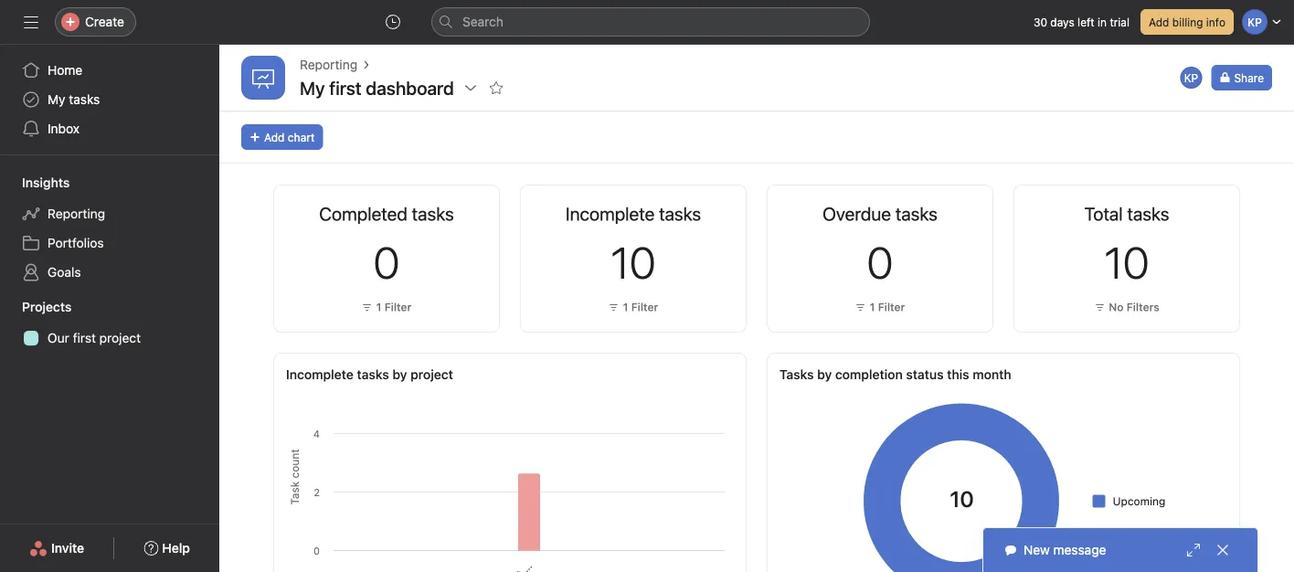 Task type: locate. For each thing, give the bounding box(es) containing it.
tasks inside the global 'element'
[[69, 92, 100, 107]]

2 1 from the left
[[623, 301, 628, 314]]

2 horizontal spatial view chart image
[[1155, 204, 1170, 218]]

1 horizontal spatial 10 button
[[1104, 236, 1150, 288]]

0 horizontal spatial 0 button
[[373, 236, 400, 288]]

create button
[[55, 7, 136, 37]]

1 vertical spatial add
[[264, 131, 285, 144]]

10
[[611, 236, 656, 288], [1104, 236, 1150, 288]]

1 horizontal spatial 1
[[623, 301, 628, 314]]

2 horizontal spatial filter
[[878, 301, 905, 314]]

my up inbox
[[48, 92, 65, 107]]

edit chart image
[[441, 204, 455, 218], [934, 204, 949, 218]]

0 horizontal spatial 10 button
[[611, 236, 656, 288]]

my tasks link
[[11, 85, 208, 114]]

my
[[300, 77, 325, 98], [48, 92, 65, 107]]

10 for total tasks
[[1104, 236, 1150, 288]]

0 horizontal spatial add
[[264, 131, 285, 144]]

1 horizontal spatial my
[[300, 77, 325, 98]]

2 0 button from the left
[[867, 236, 893, 288]]

reporting link up my first dashboard
[[300, 55, 357, 75]]

0 vertical spatial reporting
[[300, 57, 357, 72]]

search button
[[431, 7, 870, 37]]

1 horizontal spatial reporting
[[300, 57, 357, 72]]

3 1 filter from the left
[[870, 301, 905, 314]]

show options image
[[463, 80, 478, 95]]

chart
[[288, 131, 315, 144]]

reporting inside insights element
[[48, 206, 105, 221]]

search
[[462, 14, 504, 29]]

1 horizontal spatial add
[[1149, 16, 1169, 28]]

close image
[[1216, 543, 1230, 558]]

1 horizontal spatial 0 button
[[867, 236, 893, 288]]

2 view chart image from the left
[[909, 204, 923, 218]]

2 horizontal spatial 1 filter
[[870, 301, 905, 314]]

0 horizontal spatial tasks
[[69, 92, 100, 107]]

by project
[[392, 367, 453, 382]]

3 1 from the left
[[870, 301, 875, 314]]

add for add chart
[[264, 131, 285, 144]]

search list box
[[431, 7, 870, 37]]

1 horizontal spatial tasks
[[357, 367, 389, 382]]

1 0 button from the left
[[373, 236, 400, 288]]

1 vertical spatial reporting link
[[11, 199, 208, 229]]

tasks
[[780, 367, 814, 382]]

incomplete tasks
[[566, 203, 701, 224]]

1 horizontal spatial 10
[[1104, 236, 1150, 288]]

completion
[[835, 367, 903, 382]]

inbox
[[48, 121, 80, 136]]

0 horizontal spatial 1
[[376, 301, 382, 314]]

my for my tasks
[[48, 92, 65, 107]]

1
[[376, 301, 382, 314], [623, 301, 628, 314], [870, 301, 875, 314]]

10 button for incomplete tasks
[[611, 236, 656, 288]]

edit chart image for completed tasks
[[441, 204, 455, 218]]

my inside the global 'element'
[[48, 92, 65, 107]]

incomplete tasks by project
[[286, 367, 453, 382]]

1 filter button
[[357, 298, 416, 316], [604, 298, 663, 316], [851, 298, 910, 316]]

edit chart image
[[687, 204, 702, 218]]

3 1 filter button from the left
[[851, 298, 910, 316]]

tasks down home at the left top
[[69, 92, 100, 107]]

project
[[99, 330, 141, 346]]

add billing info
[[1149, 16, 1226, 28]]

1 vertical spatial reporting
[[48, 206, 105, 221]]

1 horizontal spatial 1 filter
[[623, 301, 658, 314]]

reporting up my first dashboard
[[300, 57, 357, 72]]

0 vertical spatial reporting link
[[300, 55, 357, 75]]

tasks
[[69, 92, 100, 107], [357, 367, 389, 382]]

reporting link up portfolios
[[11, 199, 208, 229]]

0 vertical spatial add
[[1149, 16, 1169, 28]]

10 button down incomplete tasks
[[611, 236, 656, 288]]

reporting link inside insights element
[[11, 199, 208, 229]]

view chart image
[[662, 204, 676, 218]]

filter
[[385, 301, 412, 314], [631, 301, 658, 314], [878, 301, 905, 314]]

reporting
[[300, 57, 357, 72], [48, 206, 105, 221]]

add
[[1149, 16, 1169, 28], [264, 131, 285, 144]]

tasks left by project
[[357, 367, 389, 382]]

10 for incomplete tasks
[[611, 236, 656, 288]]

home
[[48, 63, 82, 78]]

2 horizontal spatial 1
[[870, 301, 875, 314]]

hide sidebar image
[[24, 15, 38, 29]]

0 horizontal spatial 1 filter
[[376, 301, 412, 314]]

2 10 button from the left
[[1104, 236, 1150, 288]]

view chart image for completed tasks
[[415, 204, 430, 218]]

1 1 from the left
[[376, 301, 382, 314]]

1 horizontal spatial view chart image
[[909, 204, 923, 218]]

filter for incomplete tasks
[[631, 301, 658, 314]]

2 1 filter from the left
[[623, 301, 658, 314]]

help button
[[132, 532, 202, 565]]

10 up no filters button
[[1104, 236, 1150, 288]]

0 down overdue tasks
[[867, 236, 893, 288]]

2 0 from the left
[[867, 236, 893, 288]]

1 vertical spatial tasks
[[357, 367, 389, 382]]

10 button up no filters button
[[1104, 236, 1150, 288]]

1 filter
[[376, 301, 412, 314], [623, 301, 658, 314], [870, 301, 905, 314]]

reporting up portfolios
[[48, 206, 105, 221]]

1 horizontal spatial 1 filter button
[[604, 298, 663, 316]]

1 filter for completed tasks
[[376, 301, 412, 314]]

1 view chart image from the left
[[415, 204, 430, 218]]

help
[[162, 541, 190, 556]]

1 0 from the left
[[373, 236, 400, 288]]

3 filter from the left
[[878, 301, 905, 314]]

1 10 button from the left
[[611, 236, 656, 288]]

2 1 filter button from the left
[[604, 298, 663, 316]]

add chart
[[264, 131, 315, 144]]

0 down completed tasks
[[373, 236, 400, 288]]

view chart image
[[415, 204, 430, 218], [909, 204, 923, 218], [1155, 204, 1170, 218]]

kp button
[[1179, 65, 1204, 90]]

0 horizontal spatial view chart image
[[415, 204, 430, 218]]

left
[[1078, 16, 1095, 28]]

completed tasks
[[319, 203, 454, 224]]

tasks by completion status this month
[[780, 367, 1012, 382]]

first
[[73, 330, 96, 346]]

0 horizontal spatial reporting
[[48, 206, 105, 221]]

1 10 from the left
[[611, 236, 656, 288]]

in
[[1098, 16, 1107, 28]]

insights button
[[0, 174, 70, 192]]

0 horizontal spatial 0
[[373, 236, 400, 288]]

2 edit chart image from the left
[[934, 204, 949, 218]]

0 vertical spatial tasks
[[69, 92, 100, 107]]

10 button
[[611, 236, 656, 288], [1104, 236, 1150, 288]]

1 1 filter from the left
[[376, 301, 412, 314]]

incomplete
[[286, 367, 354, 382]]

2 horizontal spatial 1 filter button
[[851, 298, 910, 316]]

0 horizontal spatial 1 filter button
[[357, 298, 416, 316]]

30 days left in trial
[[1034, 16, 1130, 28]]

1 horizontal spatial edit chart image
[[934, 204, 949, 218]]

projects button
[[0, 298, 72, 316]]

reporting link
[[300, 55, 357, 75], [11, 199, 208, 229]]

0 horizontal spatial edit chart image
[[441, 204, 455, 218]]

0
[[373, 236, 400, 288], [867, 236, 893, 288]]

create
[[85, 14, 124, 29]]

edit chart image for overdue tasks
[[934, 204, 949, 218]]

2 10 from the left
[[1104, 236, 1150, 288]]

2 filter from the left
[[631, 301, 658, 314]]

add left chart on the top left of page
[[264, 131, 285, 144]]

0 button down overdue tasks
[[867, 236, 893, 288]]

0 horizontal spatial reporting link
[[11, 199, 208, 229]]

tasks for my
[[69, 92, 100, 107]]

1 horizontal spatial filter
[[631, 301, 658, 314]]

1 filter from the left
[[385, 301, 412, 314]]

my right report icon
[[300, 77, 325, 98]]

add left billing
[[1149, 16, 1169, 28]]

share
[[1234, 71, 1264, 84]]

0 button
[[373, 236, 400, 288], [867, 236, 893, 288]]

filter for completed tasks
[[385, 301, 412, 314]]

0 horizontal spatial my
[[48, 92, 65, 107]]

1 horizontal spatial 0
[[867, 236, 893, 288]]

0 button down completed tasks
[[373, 236, 400, 288]]

1 1 filter button from the left
[[357, 298, 416, 316]]

1 edit chart image from the left
[[441, 204, 455, 218]]

no filters
[[1109, 301, 1160, 314]]

invite
[[51, 541, 84, 556]]

0 horizontal spatial 10
[[611, 236, 656, 288]]

home link
[[11, 56, 208, 85]]

0 horizontal spatial filter
[[385, 301, 412, 314]]

10 down incomplete tasks
[[611, 236, 656, 288]]



Task type: describe. For each thing, give the bounding box(es) containing it.
no filters button
[[1090, 298, 1164, 316]]

this month
[[947, 367, 1012, 382]]

3 view chart image from the left
[[1155, 204, 1170, 218]]

1 filter button for completed tasks
[[357, 298, 416, 316]]

0 for completed tasks
[[373, 236, 400, 288]]

goals link
[[11, 258, 208, 287]]

total tasks
[[1084, 203, 1170, 224]]

insights element
[[0, 166, 219, 291]]

billing
[[1173, 16, 1203, 28]]

1 filter button for incomplete tasks
[[604, 298, 663, 316]]

projects element
[[0, 291, 219, 356]]

report image
[[252, 67, 274, 89]]

0 button for completed tasks
[[373, 236, 400, 288]]

0 for overdue tasks
[[867, 236, 893, 288]]

days
[[1051, 16, 1075, 28]]

1 for completed tasks
[[376, 301, 382, 314]]

tasks for incomplete
[[357, 367, 389, 382]]

add chart button
[[241, 124, 323, 150]]

history image
[[386, 15, 400, 29]]

no
[[1109, 301, 1124, 314]]

by
[[817, 367, 832, 382]]

upcoming
[[1113, 495, 1166, 508]]

add billing info button
[[1141, 9, 1234, 35]]

10 button for total tasks
[[1104, 236, 1150, 288]]

30
[[1034, 16, 1047, 28]]

goals
[[48, 265, 81, 280]]

insights
[[22, 175, 70, 190]]

1 for incomplete tasks
[[623, 301, 628, 314]]

kp
[[1184, 71, 1198, 84]]

overdue tasks
[[823, 203, 938, 224]]

1 filter for incomplete tasks
[[623, 301, 658, 314]]

filter for overdue tasks
[[878, 301, 905, 314]]

add for add billing info
[[1149, 16, 1169, 28]]

1 filter button for overdue tasks
[[851, 298, 910, 316]]

global element
[[0, 45, 219, 154]]

status
[[906, 367, 944, 382]]

our first project link
[[11, 324, 208, 353]]

portfolios
[[48, 235, 104, 250]]

1 filter for overdue tasks
[[870, 301, 905, 314]]

inbox link
[[11, 114, 208, 144]]

our
[[48, 330, 69, 346]]

my tasks
[[48, 92, 100, 107]]

filters
[[1127, 301, 1160, 314]]

first dashboard
[[329, 77, 454, 98]]

expand new message image
[[1186, 543, 1201, 558]]

trial
[[1110, 16, 1130, 28]]

info
[[1206, 16, 1226, 28]]

portfolios link
[[11, 229, 208, 258]]

our first project
[[48, 330, 141, 346]]

my for my first dashboard
[[300, 77, 325, 98]]

0 button for overdue tasks
[[867, 236, 893, 288]]

1 horizontal spatial reporting link
[[300, 55, 357, 75]]

share button
[[1211, 65, 1272, 90]]

1 for overdue tasks
[[870, 301, 875, 314]]

invite button
[[17, 532, 96, 565]]

view chart image for overdue tasks
[[909, 204, 923, 218]]

add to starred image
[[489, 80, 503, 95]]

projects
[[22, 299, 72, 314]]

new message
[[1024, 542, 1106, 558]]

my first dashboard
[[300, 77, 454, 98]]



Task type: vqa. For each thing, say whether or not it's contained in the screenshot.
the topmost Reporting link
yes



